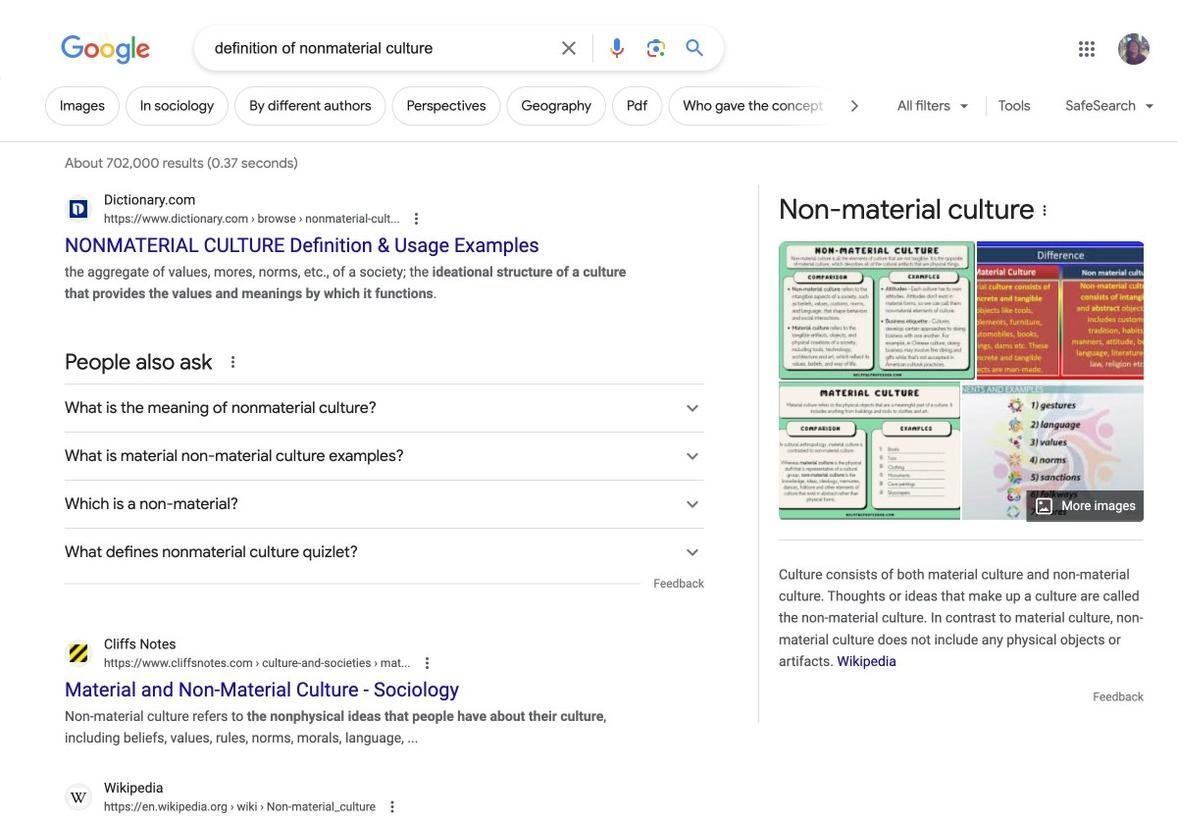Task type: describe. For each thing, give the bounding box(es) containing it.
search by image image
[[645, 36, 668, 60]]

non-material culture | definition, components & examples ... image
[[930, 382, 1177, 520]]

helpfulprofessor.com/wp content/uploads/2023/02/no... image
[[779, 241, 975, 380]]

search by voice image
[[605, 36, 629, 60]]



Task type: vqa. For each thing, say whether or not it's contained in the screenshot.
Search by voice image
yes



Task type: locate. For each thing, give the bounding box(es) containing it.
0 vertical spatial about this result image
[[418, 652, 458, 674]]

difference between material culture and non material culture image
[[938, 241, 1177, 380]]

None text field
[[104, 654, 410, 672], [253, 656, 410, 670], [104, 798, 376, 816], [104, 654, 410, 672], [253, 656, 410, 670], [104, 798, 376, 816]]

about this result image
[[408, 208, 447, 230]]

1 vertical spatial about this result image
[[384, 796, 423, 818]]

Search text field
[[215, 37, 545, 62]]

heading
[[779, 194, 1035, 226]]

None text field
[[104, 210, 400, 228], [248, 212, 400, 226], [227, 800, 376, 814], [104, 210, 400, 228], [248, 212, 400, 226], [227, 800, 376, 814]]

51 material culture examples (2024) image
[[772, 382, 967, 520]]

None search field
[[0, 25, 724, 71]]

google image
[[61, 35, 151, 65]]

about this result image
[[418, 652, 458, 674], [384, 796, 423, 818]]

more options image
[[1035, 201, 1054, 220], [1037, 203, 1052, 219]]



